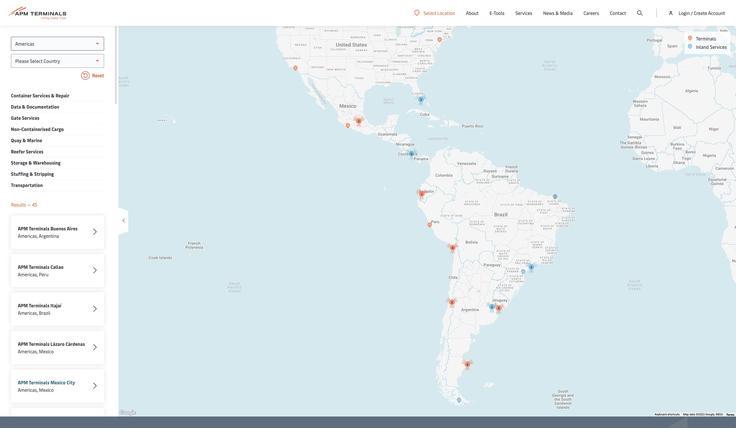 Task type: describe. For each thing, give the bounding box(es) containing it.
apm terminals itajaí americas, brazil
[[18, 303, 61, 317]]

americas, inside apm terminals callao americas, peru
[[18, 272, 38, 278]]

shortcuts
[[668, 414, 680, 417]]

storage & warehousing button
[[11, 159, 61, 167]]

0 vertical spatial 2
[[358, 120, 360, 123]]

& inside button
[[51, 92, 55, 99]]

quay
[[11, 137, 22, 144]]

mexico for mexico
[[39, 387, 54, 394]]

news
[[544, 10, 555, 16]]

about
[[467, 10, 479, 16]]

reset button
[[11, 71, 104, 81]]

services right tools
[[516, 10, 533, 16]]

containerised
[[21, 126, 51, 132]]

non-containerised cargo button
[[11, 125, 64, 133]]

& for media
[[556, 10, 559, 16]]

container services & repair button
[[11, 92, 69, 100]]

gate services button
[[11, 114, 39, 122]]

reset
[[91, 72, 104, 79]]

data & documentation button
[[11, 103, 59, 111]]

apm for apm terminals buenos aires
[[18, 226, 28, 232]]

data
[[11, 104, 21, 110]]

gate services
[[11, 115, 39, 121]]

transportation button
[[11, 182, 43, 189]]

container
[[11, 92, 32, 99]]

storage
[[11, 160, 27, 166]]

map region
[[94, 0, 737, 429]]

tools
[[494, 10, 505, 16]]

stuffing & stripping button
[[11, 170, 54, 178]]

news & media
[[544, 10, 573, 16]]

e-
[[490, 10, 494, 16]]

select
[[424, 10, 437, 16]]

reefer
[[11, 149, 25, 155]]

2 vertical spatial 2
[[492, 306, 493, 309]]

quay & marine button
[[11, 137, 42, 144]]

data & documentation
[[11, 104, 59, 110]]

apm terminals buenos aires americas, argentina
[[18, 226, 78, 239]]

transportation
[[11, 182, 43, 189]]

data
[[690, 414, 696, 417]]

about button
[[467, 0, 479, 26]]

marine
[[27, 137, 42, 144]]

keyboard shortcuts button
[[655, 413, 680, 417]]

peru
[[39, 272, 49, 278]]

1 vertical spatial 5
[[498, 307, 500, 311]]

contact
[[611, 10, 627, 16]]

1 vertical spatial 3
[[411, 153, 413, 156]]

select location button
[[415, 10, 456, 16]]

careers button
[[584, 0, 600, 26]]

americas, for apm terminals buenos aires americas, argentina
[[18, 233, 38, 239]]

1 vertical spatial 2
[[531, 266, 533, 269]]

apm for apm terminals callao
[[18, 264, 28, 271]]

reefer services
[[11, 149, 43, 155]]

keyboard shortcuts
[[655, 414, 680, 417]]

0 vertical spatial 3
[[420, 98, 422, 102]]

apm terminals callao americas, peru
[[18, 264, 64, 278]]

google,
[[706, 414, 716, 417]]

argentina
[[39, 233, 59, 239]]

warehousing
[[33, 160, 61, 166]]

terms link
[[727, 413, 735, 417]]

account
[[709, 10, 726, 16]]

non-
[[11, 126, 21, 132]]

8
[[452, 247, 454, 250]]

gate
[[11, 115, 21, 121]]

apm for apm terminals itajaí
[[18, 303, 28, 309]]

reefer services button
[[11, 148, 43, 156]]

apm for apm terminals lázaro cárdenas
[[18, 341, 28, 348]]

quay & marine
[[11, 137, 42, 144]]

services for gate services
[[22, 115, 39, 121]]

non-containerised cargo
[[11, 126, 64, 132]]

terminals for apm terminals callao americas, peru
[[29, 264, 49, 271]]

location
[[438, 10, 456, 16]]

media
[[561, 10, 573, 16]]

select location
[[424, 10, 456, 16]]



Task type: locate. For each thing, give the bounding box(es) containing it.
2 horizontal spatial 2
[[531, 266, 533, 269]]

keyboard
[[655, 414, 667, 417]]

4 apm from the top
[[18, 341, 28, 348]]

terminals for apm terminals buenos aires americas, argentina
[[29, 226, 49, 232]]

terminals inside apm terminals lázaro cárdenas americas, mexico
[[29, 341, 49, 348]]

& for stripping
[[30, 171, 33, 177]]

google image
[[118, 410, 137, 417]]

callao
[[50, 264, 64, 271]]

3 apm from the top
[[18, 303, 28, 309]]

terminals inside apm terminals itajaí americas, brazil
[[29, 303, 49, 309]]

apm terminals mexico city americas, mexico
[[18, 380, 75, 394]]

login / create account
[[679, 10, 726, 16]]

inland services
[[697, 44, 728, 50]]

americas, inside apm terminals mexico city americas, mexico
[[18, 387, 38, 394]]

2
[[358, 120, 360, 123], [531, 266, 533, 269], [492, 306, 493, 309]]

itajaí
[[50, 303, 61, 309]]

americas, inside apm terminals buenos aires americas, argentina
[[18, 233, 38, 239]]

5 apm from the top
[[18, 380, 28, 386]]

login
[[679, 10, 691, 16]]

cargo
[[52, 126, 64, 132]]

/
[[692, 10, 693, 16]]

e-tools button
[[490, 0, 505, 26]]

container services & repair
[[11, 92, 69, 99]]

mexico
[[39, 349, 54, 355], [50, 380, 66, 386], [39, 387, 54, 394]]

& right news
[[556, 10, 559, 16]]

terminals for apm terminals lázaro cárdenas americas, mexico
[[29, 341, 49, 348]]

1 vertical spatial mexico
[[50, 380, 66, 386]]

americas, inside apm terminals lázaro cárdenas americas, mexico
[[18, 349, 38, 355]]

services right inland
[[711, 44, 728, 50]]

create
[[695, 10, 708, 16]]

americas,
[[18, 233, 38, 239], [18, 272, 38, 278], [18, 310, 38, 317], [18, 349, 38, 355], [18, 387, 38, 394]]

results — 45
[[11, 202, 37, 208]]

4
[[467, 363, 469, 367]]

city
[[67, 380, 75, 386]]

5
[[452, 301, 453, 305], [498, 307, 500, 311]]

e-tools
[[490, 10, 505, 16]]

45
[[32, 202, 37, 208]]

services up documentation
[[33, 92, 50, 99]]

1 americas, from the top
[[18, 233, 38, 239]]

apm inside apm terminals itajaí americas, brazil
[[18, 303, 28, 309]]

services
[[516, 10, 533, 16], [711, 44, 728, 50], [33, 92, 50, 99], [22, 115, 39, 121], [26, 149, 43, 155]]

apm terminals lázaro cárdenas americas, mexico
[[18, 341, 85, 355]]

services for reefer services
[[26, 149, 43, 155]]

& for documentation
[[22, 104, 26, 110]]

terminals inside apm terminals callao americas, peru
[[29, 264, 49, 271]]

americas, for apm terminals mexico city americas, mexico
[[18, 387, 38, 394]]

terms
[[727, 413, 735, 417]]

brazil
[[39, 310, 50, 317]]

& for warehousing
[[28, 160, 32, 166]]

& right the data
[[22, 104, 26, 110]]

inland
[[697, 44, 710, 50]]

0 vertical spatial mexico
[[39, 349, 54, 355]]

apm inside apm terminals buenos aires americas, argentina
[[18, 226, 28, 232]]

terminals inside apm terminals mexico city americas, mexico
[[29, 380, 49, 386]]

5 americas, from the top
[[18, 387, 38, 394]]

apm inside apm terminals mexico city americas, mexico
[[18, 380, 28, 386]]

repair
[[56, 92, 69, 99]]

apm for apm terminals mexico city
[[18, 380, 28, 386]]

news & media button
[[544, 0, 573, 26]]

1 horizontal spatial 5
[[498, 307, 500, 311]]

stuffing & stripping
[[11, 171, 54, 177]]

mexico for lázaro
[[39, 349, 54, 355]]

& for marine
[[23, 137, 26, 144]]

results
[[11, 202, 26, 208]]

careers
[[584, 10, 600, 16]]

inegi
[[716, 414, 724, 417]]

services inside button
[[33, 92, 50, 99]]

& right "quay"
[[23, 137, 26, 144]]

services down data & documentation button
[[22, 115, 39, 121]]

& right storage
[[28, 160, 32, 166]]

apm inside apm terminals callao americas, peru
[[18, 264, 28, 271]]

& left 'repair'
[[51, 92, 55, 99]]

contact button
[[611, 0, 627, 26]]

1 apm from the top
[[18, 226, 28, 232]]

1 horizontal spatial 2
[[492, 306, 493, 309]]

buenos
[[50, 226, 66, 232]]

cárdenas
[[66, 341, 85, 348]]

services for container services & repair
[[33, 92, 50, 99]]

terminals for apm terminals mexico city americas, mexico
[[29, 380, 49, 386]]

apm inside apm terminals lázaro cárdenas americas, mexico
[[18, 341, 28, 348]]

apm
[[18, 226, 28, 232], [18, 264, 28, 271], [18, 303, 28, 309], [18, 341, 28, 348], [18, 380, 28, 386]]

mexico inside apm terminals lázaro cárdenas americas, mexico
[[39, 349, 54, 355]]

storage & warehousing
[[11, 160, 61, 166]]

terminals inside apm terminals buenos aires americas, argentina
[[29, 226, 49, 232]]

stuffing
[[11, 171, 29, 177]]

—
[[27, 202, 31, 208]]

services down the marine
[[26, 149, 43, 155]]

americas, inside apm terminals itajaí americas, brazil
[[18, 310, 38, 317]]

services button
[[516, 0, 533, 26]]

services for inland services
[[711, 44, 728, 50]]

0 horizontal spatial 2
[[358, 120, 360, 123]]

login / create account link
[[669, 0, 726, 26]]

terminals for apm terminals itajaí americas, brazil
[[29, 303, 49, 309]]

3 americas, from the top
[[18, 310, 38, 317]]

8 5
[[452, 247, 454, 305]]

map data ©2023 google, inegi
[[684, 414, 724, 417]]

4 americas, from the top
[[18, 349, 38, 355]]

map
[[684, 414, 689, 417]]

2 apm from the top
[[18, 264, 28, 271]]

0 vertical spatial 5
[[452, 301, 453, 305]]

3
[[420, 98, 422, 102], [411, 153, 413, 156], [421, 193, 423, 196]]

americas, for apm terminals lázaro cárdenas americas, mexico
[[18, 349, 38, 355]]

stripping
[[34, 171, 54, 177]]

documentation
[[27, 104, 59, 110]]

2 vertical spatial 3
[[421, 193, 423, 196]]

2 vertical spatial mexico
[[39, 387, 54, 394]]

5 inside 8 5
[[452, 301, 453, 305]]

aires
[[67, 226, 78, 232]]

0 horizontal spatial 5
[[452, 301, 453, 305]]

& right stuffing
[[30, 171, 33, 177]]

2 americas, from the top
[[18, 272, 38, 278]]

& inside popup button
[[556, 10, 559, 16]]

terminals
[[697, 35, 717, 42], [29, 226, 49, 232], [29, 264, 49, 271], [29, 303, 49, 309], [29, 341, 49, 348], [29, 380, 49, 386]]

&
[[556, 10, 559, 16], [51, 92, 55, 99], [22, 104, 26, 110], [23, 137, 26, 144], [28, 160, 32, 166], [30, 171, 33, 177]]

lázaro
[[50, 341, 65, 348]]

©2023
[[697, 414, 705, 417]]



Task type: vqa. For each thing, say whether or not it's contained in the screenshot.
Careers
yes



